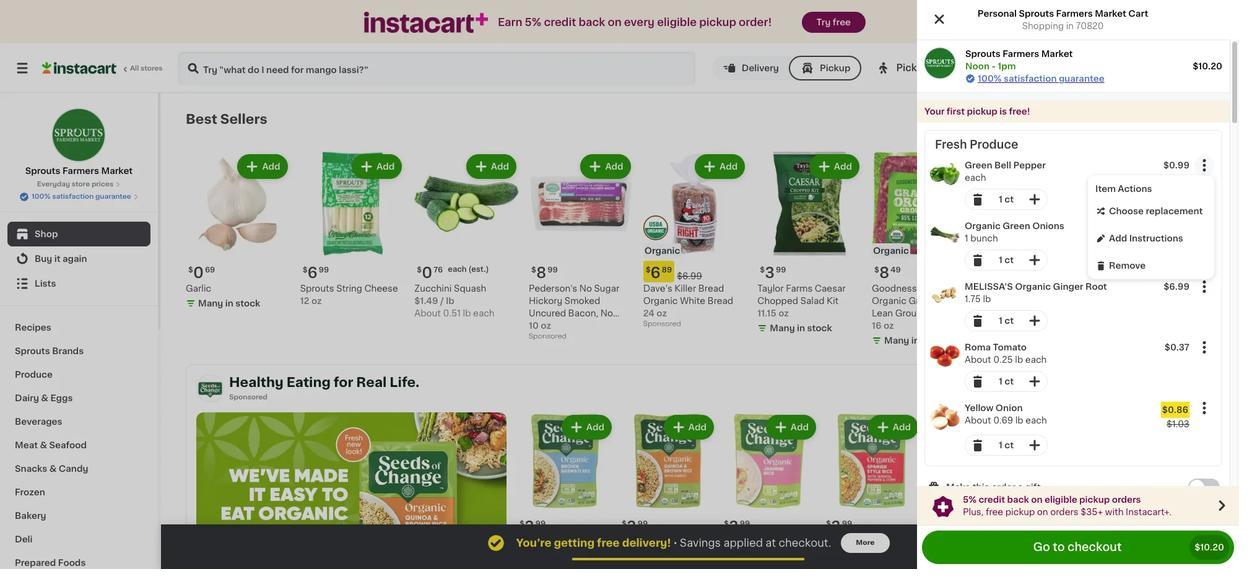 Task type: locate. For each thing, give the bounding box(es) containing it.
1 save from the left
[[570, 540, 590, 549]]

each (est.) for broccoli crown
[[329, 18, 371, 26]]

meat & seafood link
[[7, 434, 151, 457]]

buy it again link
[[7, 247, 151, 271]]

0 horizontal spatial each (est.)
[[329, 18, 371, 26]]

sprouts farmers market link
[[25, 108, 133, 177]]

replacement
[[1146, 207, 1204, 216]]

lb inside 'roma tomato about 0.25 lb each'
[[1016, 356, 1024, 364]]

all
[[1086, 115, 1097, 124]]

1 ct down 0.25
[[999, 377, 1014, 386]]

pickup inside popup button
[[897, 63, 930, 72]]

50
[[548, 19, 558, 26], [430, 19, 440, 26], [659, 19, 669, 26]]

0 vertical spatial zucchini
[[872, 37, 910, 45]]

ct left increment quantity of green bell pepper icon
[[1005, 195, 1014, 204]]

$ left 43
[[1104, 19, 1109, 26]]

(est.)
[[926, 18, 947, 26], [350, 18, 371, 26], [1152, 18, 1172, 26], [469, 266, 489, 273]]

2 8 from the left
[[880, 266, 890, 280]]

buy up the 'seeds of change organic brow' on the bottom left of page
[[521, 540, 539, 549]]

2 product group from the top
[[926, 215, 1222, 276]]

sprouts for sprouts farmers market
[[25, 167, 60, 175]]

buy any 2, save $2 up the 'seeds of change organic brow' on the bottom left of page
[[521, 540, 604, 549]]

change down getting
[[560, 553, 594, 562]]

snacks & candy
[[15, 465, 88, 473]]

0 vertical spatial farmers
[[1057, 9, 1093, 18]]

oz up delivery
[[766, 49, 776, 58]]

4 1 ct from the top
[[999, 377, 1014, 386]]

add button for taylor farms caesar chopped salad kit
[[811, 155, 859, 178]]

$1.49 left sprouts farmers market image at top
[[872, 49, 896, 58]]

1pm
[[998, 62, 1016, 71]]

2 of from the left
[[649, 553, 660, 562]]

1 horizontal spatial farmers
[[1003, 50, 1040, 58]]

1 ct down "green bell pepper each"
[[999, 195, 1014, 204]]

of inside seeds of change organic brown an
[[956, 553, 967, 562]]

all
[[130, 65, 139, 72]]

0 vertical spatial guarantee
[[1059, 74, 1105, 83]]

0 horizontal spatial zucchini squash $1.49 / lb about 0.51 lb each
[[415, 285, 495, 318]]

/ inside broccoli crown $1.99 / lb about 0.79 lb each
[[326, 49, 330, 58]]

ground
[[896, 309, 928, 318]]

market for sprouts farmers market
[[101, 167, 133, 175]]

greens
[[1013, 37, 1045, 45]]

sprouts inside sprouts string cheese 12 oz
[[300, 285, 334, 293]]

view all (30+)
[[1063, 115, 1123, 124]]

is
[[1000, 107, 1008, 116]]

4 any from the left
[[847, 540, 864, 549]]

make
[[947, 483, 971, 492]]

1 horizontal spatial credit
[[979, 495, 1006, 504]]

85%
[[957, 297, 976, 306]]

4 $2 from the left
[[899, 540, 910, 549]]

pickup for pickup
[[820, 64, 851, 72]]

(est.) up crown
[[350, 18, 371, 26]]

5 change from the left
[[969, 553, 1003, 562]]

sponsored badge image
[[987, 73, 1024, 80], [644, 321, 681, 328], [529, 333, 567, 340]]

1 product group from the top
[[926, 154, 1222, 279]]

sponsored badge image down gestation
[[529, 333, 567, 340]]

add button for zucchini squash
[[468, 155, 515, 178]]

market up 43
[[1096, 9, 1127, 18]]

1 right remove organic green onions icon
[[999, 256, 1003, 265]]

instructions
[[1130, 234, 1184, 243]]

1 horizontal spatial zucchini
[[872, 37, 910, 45]]

of inside seeds of change organic quinoa
[[649, 553, 660, 562]]

1 horizontal spatial eligible
[[1045, 495, 1078, 504]]

guarantee
[[1059, 74, 1105, 83], [95, 193, 131, 200]]

50 up melissa's
[[548, 19, 558, 26]]

make this order a gift
[[947, 483, 1041, 492]]

$10.20
[[1193, 62, 1223, 71], [1195, 543, 1225, 552]]

1 8 from the left
[[536, 266, 547, 280]]

buy it again
[[35, 255, 87, 263]]

5 save from the left
[[978, 540, 999, 549]]

1 vertical spatial 0.51
[[443, 309, 461, 318]]

(est.) inside $0.76 each (estimated) element
[[469, 266, 489, 273]]

4 change from the left
[[867, 553, 901, 562]]

of inside "seeds of change organic spanish styl"
[[854, 553, 865, 562]]

2 any from the left
[[643, 540, 660, 549]]

buy left more
[[828, 540, 845, 549]]

2 horizontal spatial free
[[986, 508, 1004, 516]]

ave
[[1043, 63, 1061, 72]]

sprouts for sprouts string cheese 12 oz
[[300, 285, 334, 293]]

add button for seeds of change organic quinoa 
[[665, 417, 713, 439]]

oz right 7
[[994, 297, 1004, 306]]

1 of from the left
[[547, 553, 558, 562]]

pickup left is
[[967, 107, 998, 116]]

ct left increment quantity of melissa's organic ginger root "image"
[[1005, 317, 1014, 325]]

1 vertical spatial bell
[[995, 161, 1012, 170]]

save right more
[[876, 540, 897, 549]]

4 save from the left
[[876, 540, 897, 549]]

frozen link
[[7, 481, 151, 504]]

2 seeds from the left
[[620, 553, 647, 562]]

3 product group from the top
[[926, 276, 1222, 336]]

at
[[932, 63, 942, 72], [766, 538, 776, 548]]

$2 for seeds of change organic jasmine rice
[[797, 540, 808, 549]]

guarantee inside button
[[95, 193, 131, 200]]

0 horizontal spatial market
[[101, 167, 133, 175]]

2 save from the left
[[672, 540, 693, 549]]

stock inside sprouts pico de gallo 7 oz many in stock
[[1036, 312, 1061, 321]]

99 up 'applied'
[[740, 521, 750, 528]]

1 vertical spatial orders
[[1051, 508, 1079, 516]]

0 horizontal spatial yellow
[[529, 49, 557, 58]]

product group containing 9
[[1101, 152, 1206, 343]]

savings
[[680, 538, 721, 548]]

0 vertical spatial bell
[[663, 37, 680, 45]]

squash down $0.76 each (estimated) element
[[454, 285, 487, 293]]

any for seeds of change organic brow
[[541, 540, 557, 549]]

1 horizontal spatial squash
[[912, 37, 944, 45]]

add for seeds of change organic spanish styl
[[893, 423, 911, 432]]

ct for organic
[[1005, 256, 1014, 265]]

it
[[54, 255, 60, 263]]

2 buy any 2, save $2 from the left
[[623, 540, 706, 549]]

2 vertical spatial market
[[101, 167, 133, 175]]

100% down everyday
[[32, 193, 50, 200]]

roma
[[965, 343, 991, 352]]

add for seeds of change organic quinoa 
[[689, 423, 707, 432]]

seeds inside seeds of change organic brown an
[[926, 553, 954, 562]]

free inside treatment tracker modal dialog
[[597, 538, 620, 548]]

1 horizontal spatial 8
[[880, 266, 890, 280]]

organic inside the dave's killer bread organic white bread 24 oz
[[644, 297, 678, 306]]

0 horizontal spatial orders
[[1051, 508, 1079, 516]]

0 horizontal spatial pickup
[[820, 64, 851, 72]]

to
[[1053, 542, 1065, 553]]

ct left increment quantity of organic green onions image
[[1005, 256, 1014, 265]]

$ 3 99 up taylor
[[760, 266, 787, 280]]

1 vertical spatial pepper
[[1014, 161, 1046, 170]]

4 2, from the left
[[866, 540, 874, 549]]

increment quantity of green bell pepper image
[[1028, 192, 1043, 207]]

0 horizontal spatial onion
[[996, 404, 1023, 413]]

change for seeds of change organic quinoa 
[[662, 553, 696, 562]]

try
[[817, 18, 831, 27]]

any up seeds of change organic quinoa
[[643, 540, 660, 549]]

1 buy any 2, save $2 from the left
[[521, 540, 604, 549]]

credit up melissa's
[[544, 17, 576, 27]]

sprouts down 2
[[758, 37, 792, 45]]

every
[[624, 17, 655, 27]]

3 any from the left
[[745, 540, 762, 549]]

2 2, from the left
[[662, 540, 670, 549]]

remove option
[[1089, 252, 1215, 279]]

$ 3 99 up melissa's
[[989, 266, 1015, 280]]

buy any 2, save $2 up seeds of change organic jasmine rice at the bottom right of page
[[726, 540, 808, 549]]

seeds for seeds of change organic spanish styl
[[824, 553, 851, 562]]

$2 for seeds of change organic brow
[[592, 540, 604, 549]]

1 any from the left
[[541, 540, 557, 549]]

1 50 from the left
[[548, 19, 558, 26]]

first
[[947, 107, 965, 116]]

about up remove yellow onion icon
[[965, 416, 992, 425]]

organic inside "seeds of change organic spanish styl"
[[824, 566, 859, 569]]

0 vertical spatial bread
[[699, 285, 725, 293]]

this
[[973, 483, 990, 492]]

0 horizontal spatial back
[[579, 17, 606, 27]]

$ 8 49
[[875, 266, 901, 280]]

product group containing green bell pepper
[[926, 154, 1222, 279]]

2,
[[559, 540, 567, 549], [662, 540, 670, 549], [764, 540, 772, 549], [866, 540, 874, 549], [968, 540, 976, 549]]

$ 9 29
[[1104, 266, 1130, 280]]

/ left sprouts farmers market image at top
[[898, 49, 902, 58]]

candy
[[59, 465, 88, 473]]

2, for seeds of change organic brow
[[559, 540, 567, 549]]

0 vertical spatial $1.49
[[872, 49, 896, 58]]

4 product group from the top
[[926, 336, 1222, 397]]

$ inside $ 9 29
[[1104, 267, 1109, 274]]

buy any 2, save $2 up seeds of change organic brown an in the bottom right of the page
[[930, 540, 1013, 549]]

real
[[356, 376, 387, 389]]

1 ct left increment quantity of organic green onions image
[[999, 256, 1014, 265]]

99 inside $ 6 99
[[319, 267, 329, 274]]

10
[[529, 322, 539, 330]]

add for sprouts string cheese
[[377, 162, 395, 171]]

add for seeds of change organic brow
[[587, 423, 605, 432]]

1 seeds from the left
[[517, 553, 545, 562]]

$2 left the go
[[1001, 540, 1013, 549]]

squash up sprouts farmers market image at top
[[912, 37, 944, 45]]

onion up 0.69
[[996, 404, 1023, 413]]

delivery!
[[622, 538, 671, 548]]

pickup
[[700, 17, 737, 27], [967, 107, 998, 116], [1080, 495, 1110, 504], [1006, 508, 1035, 516]]

1 vertical spatial sponsored badge image
[[644, 321, 681, 328]]

5 any from the left
[[950, 540, 966, 549]]

add button for seeds of change organic spanish styl
[[870, 417, 918, 439]]

1 horizontal spatial 6
[[651, 266, 661, 280]]

ct for green
[[1005, 195, 1014, 204]]

0 horizontal spatial no
[[580, 285, 592, 293]]

0 for $ 0 69
[[193, 266, 204, 280]]

1 $ 1 50 from the left
[[417, 18, 440, 32]]

organic
[[415, 37, 449, 45], [1101, 37, 1136, 45], [965, 222, 1001, 230], [874, 247, 909, 255], [645, 247, 681, 255], [1016, 283, 1051, 291], [1148, 285, 1183, 293], [872, 297, 907, 306], [644, 297, 678, 306], [517, 566, 552, 569], [620, 566, 654, 569], [722, 566, 756, 569], [824, 566, 859, 569], [926, 566, 961, 569]]

green inside organic green onions 1 bunch
[[1003, 222, 1031, 230]]

0 horizontal spatial $6.99
[[677, 272, 703, 281]]

$ left 29
[[1104, 267, 1109, 274]]

bread right white
[[708, 297, 734, 306]]

3 seeds from the left
[[722, 553, 749, 562]]

each (est.)
[[906, 18, 947, 26], [329, 18, 371, 26], [448, 266, 489, 273]]

2 horizontal spatial 50
[[659, 19, 669, 26]]

de
[[1044, 285, 1057, 293]]

4 seeds from the left
[[824, 553, 851, 562]]

1 horizontal spatial sponsored badge image
[[644, 321, 681, 328]]

celery
[[186, 37, 215, 45]]

more
[[856, 540, 875, 546]]

organic inside seeds of change organic jasmine rice
[[722, 566, 756, 569]]

1 6 from the left
[[308, 266, 318, 280]]

change inside seeds of change organic quinoa
[[662, 553, 696, 562]]

2 $ 1 50 from the left
[[646, 18, 669, 32]]

guarantee down ave
[[1059, 74, 1105, 83]]

$ 3 99 for seeds of change organic quinoa 
[[622, 520, 648, 534]]

1 horizontal spatial at
[[932, 63, 942, 72]]

1 change from the left
[[560, 553, 594, 562]]

eating
[[287, 376, 331, 389]]

/ down broccoli
[[326, 49, 330, 58]]

2 1 ct from the top
[[999, 256, 1014, 265]]

0 vertical spatial onion
[[1168, 37, 1194, 45]]

2 horizontal spatial sponsored badge image
[[987, 73, 1024, 80]]

4841
[[944, 63, 967, 72]]

ct for roma
[[1005, 377, 1014, 386]]

0 vertical spatial free
[[833, 18, 851, 27]]

add button for seeds of change organic brown an
[[972, 417, 1020, 439]]

4
[[987, 62, 993, 70]]

$ left the 89
[[646, 267, 651, 274]]

sprouts inside sprouts pico de gallo 7 oz many in stock
[[987, 285, 1021, 293]]

$ left 69
[[188, 267, 193, 274]]

1 vertical spatial bread
[[708, 297, 734, 306]]

orders
[[1113, 495, 1142, 504], [1051, 508, 1079, 516]]

$2 up "seeds of change organic spanish styl"
[[899, 540, 910, 549]]

best sellers
[[186, 113, 267, 126]]

roma tomato about 0.25 lb each
[[965, 343, 1047, 364]]

1 horizontal spatial pickup
[[897, 63, 930, 72]]

1 vertical spatial farmers
[[1003, 50, 1040, 58]]

4 buy any 2, save $2 from the left
[[828, 540, 910, 549]]

kit
[[827, 297, 839, 306]]

0 left 69
[[193, 266, 204, 280]]

each inside "$ 1 43 each (est.)"
[[1131, 18, 1150, 26]]

organic inside organic green onions 1 bunch
[[965, 222, 1001, 230]]

many in stock down "0.79"
[[313, 76, 375, 85]]

2 vertical spatial sponsored badge image
[[529, 333, 567, 340]]

0 horizontal spatial 6
[[308, 266, 318, 280]]

seeds for seeds of change organic brown an
[[926, 553, 954, 562]]

1 horizontal spatial $ 1 50
[[646, 18, 669, 32]]

zucchini squash $1.49 / lb about 0.51 lb each inside 'item carousel' region
[[415, 285, 495, 318]]

$ 3 99 down make
[[929, 520, 955, 534]]

product group containing melissa's organic ginger root
[[926, 276, 1222, 336]]

sprouts up 7
[[987, 285, 1021, 293]]

1 vertical spatial $1.49
[[415, 297, 438, 306]]

1 $2 from the left
[[592, 540, 604, 549]]

with
[[1106, 508, 1124, 516]]

brands
[[52, 347, 84, 356]]

seeds inside the 'seeds of change organic brow'
[[517, 553, 545, 562]]

beef
[[931, 309, 951, 318]]

5 $2 from the left
[[1001, 540, 1013, 549]]

lb inside yellow onion about 0.69 lb each
[[1016, 416, 1024, 425]]

0 horizontal spatial guarantee
[[95, 193, 131, 200]]

$ inside $ 3 50
[[532, 19, 536, 26]]

2 horizontal spatial each (est.)
[[906, 18, 947, 26]]

change for seeds of change organic brown an
[[969, 553, 1003, 562]]

yellow onion image
[[931, 402, 960, 432]]

1 vertical spatial squash
[[454, 285, 487, 293]]

seeds inside seeds of change organic jasmine rice
[[722, 553, 749, 562]]

add button
[[239, 155, 287, 178], [353, 155, 401, 178], [468, 155, 515, 178], [582, 155, 630, 178], [696, 155, 744, 178], [811, 155, 859, 178], [925, 155, 973, 178], [1154, 155, 1202, 178], [563, 417, 611, 439], [665, 417, 713, 439], [768, 417, 815, 439], [870, 417, 918, 439], [972, 417, 1020, 439]]

instacart logo image
[[42, 61, 116, 76]]

$1.49 inside 'item carousel' region
[[415, 297, 438, 306]]

50 inside $ 3 50
[[548, 19, 558, 26]]

0 horizontal spatial 100% satisfaction guarantee
[[32, 193, 131, 200]]

increment quantity of roma tomato image
[[1028, 374, 1043, 389]]

save up the quinoa
[[672, 540, 693, 549]]

potatoes
[[559, 49, 598, 58]]

0 vertical spatial green
[[965, 161, 993, 170]]

product group
[[926, 154, 1222, 279], [926, 215, 1222, 276], [926, 276, 1222, 336], [926, 336, 1222, 397], [926, 397, 1222, 461]]

pickup inside button
[[820, 64, 851, 72]]

buy inside "link"
[[35, 255, 52, 263]]

about inside broccoli crown $1.99 / lb about 0.79 lb each
[[300, 62, 327, 70]]

squash inside 'item carousel' region
[[454, 285, 487, 293]]

5 2, from the left
[[968, 540, 976, 549]]

$ inside $ 6 99
[[303, 267, 308, 274]]

earn
[[498, 17, 523, 27]]

remove yellow onion image
[[971, 438, 986, 453]]

any for seeds of change organic brown an
[[950, 540, 966, 549]]

50 for red bell pepper
[[659, 19, 669, 26]]

99 up sprouts string cheese 12 oz
[[319, 267, 329, 274]]

5 of from the left
[[956, 553, 967, 562]]

item carousel region
[[186, 107, 1206, 355]]

1 vertical spatial 100%
[[32, 193, 50, 200]]

/
[[898, 49, 902, 58], [326, 49, 330, 58], [440, 297, 444, 306]]

2 50 from the left
[[430, 19, 440, 26]]

list box
[[1089, 175, 1215, 279]]

any up seeds of change organic brown an in the bottom right of the page
[[950, 540, 966, 549]]

1 horizontal spatial yellow
[[965, 404, 994, 413]]

1 vertical spatial on
[[1032, 495, 1043, 504]]

1 horizontal spatial 50
[[548, 19, 558, 26]]

(est.) up the organic yellow onion
[[1152, 18, 1172, 26]]

pepper inside "green bell pepper each"
[[1014, 161, 1046, 170]]

1 vertical spatial 5%
[[963, 495, 977, 504]]

oz down chopped at the bottom of page
[[779, 309, 789, 318]]

5 buy any 2, save $2 from the left
[[930, 540, 1013, 549]]

1 horizontal spatial onion
[[1168, 37, 1194, 45]]

sprouts down $ 6 99
[[300, 285, 334, 293]]

3 2, from the left
[[764, 540, 772, 549]]

2 0 from the left
[[422, 266, 433, 280]]

$6.99 up 'killer'
[[677, 272, 703, 281]]

0 horizontal spatial zucchini
[[415, 285, 452, 293]]

about inside 'roma tomato about 0.25 lb each'
[[965, 356, 992, 364]]

oz inside revol greens mighty spring mix 4 oz
[[995, 62, 1005, 70]]

uncured
[[529, 309, 566, 318]]

1 horizontal spatial 100% satisfaction guarantee
[[978, 74, 1105, 83]]

1 vertical spatial market
[[1042, 50, 1073, 58]]

100% inside button
[[32, 193, 50, 200]]

announcement region
[[918, 486, 1240, 525]]

sponsored badge image down 1pm
[[987, 73, 1024, 80]]

0 horizontal spatial bell
[[663, 37, 680, 45]]

change up the quinoa
[[662, 553, 696, 562]]

1 vertical spatial $6.99
[[1164, 283, 1190, 291]]

1 horizontal spatial $6.99
[[1164, 283, 1190, 291]]

any up seeds of change organic jasmine rice at the bottom right of page
[[745, 540, 762, 549]]

None field
[[1195, 156, 1215, 175], [1195, 277, 1215, 297], [1195, 338, 1215, 358], [1195, 398, 1215, 418], [1195, 156, 1215, 175], [1195, 277, 1215, 297], [1195, 338, 1215, 358], [1195, 398, 1215, 418]]

100% satisfaction guarantee down 'everyday store prices' link
[[32, 193, 131, 200]]

organic green onions image
[[931, 220, 960, 250]]

0 horizontal spatial sponsored badge image
[[529, 333, 567, 340]]

8
[[536, 266, 547, 280], [880, 266, 890, 280]]

farmers up store
[[63, 167, 99, 175]]

$1.99
[[300, 49, 324, 58]]

$ inside $ 2 sprouts spinach 9 oz
[[760, 19, 765, 26]]

3 50 from the left
[[659, 19, 669, 26]]

$ 3 99 for seeds of change organic brow
[[520, 520, 546, 534]]

0 horizontal spatial 5%
[[525, 17, 542, 27]]

1 horizontal spatial 9
[[1109, 266, 1119, 280]]

green bell pepper button
[[965, 159, 1150, 172]]

any up the 'seeds of change organic brow' on the bottom left of page
[[541, 540, 557, 549]]

$2
[[592, 540, 604, 549], [695, 540, 706, 549], [797, 540, 808, 549], [899, 540, 910, 549], [1001, 540, 1013, 549]]

any for seeds of change organic spanish styl
[[847, 540, 864, 549]]

0 vertical spatial $6.99
[[677, 272, 703, 281]]

50 for organic cucumber
[[430, 19, 440, 26]]

sprouts inside sprouts farmers market noon - 1pm
[[966, 50, 1001, 58]]

pepper up increment quantity of green bell pepper icon
[[1014, 161, 1046, 170]]

(est.) right the 76
[[469, 266, 489, 273]]

guarantee down prices
[[95, 193, 131, 200]]

organic inside seeds of change organic quinoa
[[620, 566, 654, 569]]

3 save from the left
[[774, 540, 795, 549]]

any
[[541, 540, 557, 549], [643, 540, 660, 549], [745, 540, 762, 549], [847, 540, 864, 549], [950, 540, 966, 549]]

save for seeds of change organic spanish styl
[[876, 540, 897, 549]]

remove
[[1110, 261, 1146, 270]]

1 vertical spatial free
[[986, 508, 1004, 516]]

3 $2 from the left
[[797, 540, 808, 549]]

add button for goodness grazecious organic grass-fed 85% lean ground beef
[[925, 155, 973, 178]]

8 for $ 8 49
[[880, 266, 890, 280]]

change inside the 'seeds of change organic brow'
[[560, 553, 594, 562]]

seeds inside "seeds of change organic spanish styl"
[[824, 553, 851, 562]]

save for seeds of change organic brow
[[570, 540, 590, 549]]

any for seeds of change organic jasmine rice
[[745, 540, 762, 549]]

& for candy
[[49, 465, 57, 473]]

2, for seeds of change organic brown an
[[968, 540, 976, 549]]

no up smoked
[[580, 285, 592, 293]]

revol
[[987, 37, 1011, 45]]

8 up pederson's
[[536, 266, 547, 280]]

$ up delivery
[[760, 19, 765, 26]]

add button for sprouts string cheese
[[353, 155, 401, 178]]

organic inside 'melissa's organic ginger root 1.75 lb'
[[1016, 283, 1051, 291]]

delivery button
[[712, 56, 789, 81]]

1 1 ct from the top
[[999, 195, 1014, 204]]

4 of from the left
[[854, 553, 865, 562]]

1 ct for bell
[[999, 195, 1014, 204]]

market up prices
[[101, 167, 133, 175]]

1 inside organic cucumber 1 ct
[[415, 49, 418, 58]]

2, up seeds of change organic brown an in the bottom right of the page
[[968, 540, 976, 549]]

change inside "seeds of change organic spanish styl"
[[867, 553, 901, 562]]

nsored
[[243, 394, 268, 401]]

orders left $35+
[[1051, 508, 1079, 516]]

3 buy any 2, save $2 from the left
[[726, 540, 808, 549]]

of inside the 'seeds of change organic brow'
[[547, 553, 558, 562]]

6 up "12"
[[308, 266, 318, 280]]

back inside 5% credit back on eligible pickup orders plus, free pickup on orders $35+ with instacart+.
[[1008, 495, 1030, 504]]

0 vertical spatial pepper
[[682, 37, 713, 45]]

seafood
[[49, 441, 87, 450]]

0 horizontal spatial $1.49
[[415, 297, 438, 306]]

pickup
[[897, 63, 930, 72], [820, 64, 851, 72]]

$2 up the 'seeds of change organic brow' on the bottom left of page
[[592, 540, 604, 549]]

1 2, from the left
[[559, 540, 567, 549]]

1 vertical spatial eligible
[[1045, 495, 1078, 504]]

snacks & candy link
[[7, 457, 151, 481]]

2 change from the left
[[662, 553, 696, 562]]

0 vertical spatial market
[[1096, 9, 1127, 18]]

50 up red
[[659, 19, 669, 26]]

$2 for seeds of change organic brown an
[[1001, 540, 1013, 549]]

green left onions
[[1003, 222, 1031, 230]]

many in stock
[[198, 52, 260, 60], [656, 52, 718, 60], [770, 64, 833, 73], [313, 76, 375, 85], [198, 299, 260, 308], [770, 324, 833, 333], [885, 337, 947, 345]]

1 vertical spatial no
[[601, 309, 613, 318]]

bell down fresh produce
[[995, 161, 1012, 170]]

2 horizontal spatial farmers
[[1057, 9, 1093, 18]]

choose
[[1110, 207, 1144, 216]]

in inside personal sprouts farmers market cart shopping in 70820
[[1067, 22, 1074, 30]]

$ 1 50
[[417, 18, 440, 32], [646, 18, 669, 32]]

seeds
[[517, 553, 545, 562], [620, 553, 647, 562], [722, 553, 749, 562], [824, 553, 851, 562], [926, 553, 954, 562]]

0 vertical spatial back
[[579, 17, 606, 27]]

add instructions
[[1110, 234, 1184, 243]]

of for seeds of change organic brown an
[[956, 553, 967, 562]]

1 horizontal spatial 5%
[[963, 495, 977, 504]]

3 change from the left
[[764, 553, 799, 562]]

crates
[[574, 322, 603, 330]]

save
[[570, 540, 590, 549], [672, 540, 693, 549], [774, 540, 795, 549], [876, 540, 897, 549], [978, 540, 999, 549]]

product group
[[987, 0, 1091, 83], [186, 152, 290, 312], [300, 152, 405, 308], [415, 152, 519, 320], [529, 152, 634, 343], [644, 152, 748, 331], [758, 152, 862, 337], [872, 152, 977, 350], [987, 152, 1091, 325], [1101, 152, 1206, 343], [517, 413, 615, 569], [620, 413, 717, 569], [722, 413, 819, 569], [824, 413, 921, 569], [926, 413, 1024, 569]]

of
[[547, 553, 558, 562], [649, 553, 660, 562], [751, 553, 762, 562], [854, 553, 865, 562], [956, 553, 967, 562]]

$ inside $ 8 99
[[532, 267, 536, 274]]

0 horizontal spatial 0
[[193, 266, 204, 280]]

green bell pepper image
[[931, 159, 960, 189]]

8 for $ 8 99
[[536, 266, 547, 280]]

1 vertical spatial zucchini
[[415, 285, 452, 293]]

add for seeds of change organic jasmine rice
[[791, 423, 809, 432]]

seeds for seeds of change organic quinoa 
[[620, 553, 647, 562]]

1 horizontal spatial market
[[1042, 50, 1073, 58]]

grass-
[[909, 297, 938, 306]]

farmers inside sprouts farmers market noon - 1pm
[[1003, 50, 1040, 58]]

1 ct down 0.69
[[999, 441, 1014, 450]]

0 horizontal spatial free
[[597, 538, 620, 548]]

ct down 0.69
[[1005, 441, 1014, 450]]

bell inside "green bell pepper each"
[[995, 161, 1012, 170]]

add for goodness grazecious organic grass-fed 85% lean ground beef
[[949, 162, 967, 171]]

yellow down remove roma tomato icon at the bottom of page
[[965, 404, 994, 413]]

onions
[[1033, 222, 1065, 230]]

1 horizontal spatial green
[[1003, 222, 1031, 230]]

onion up 5 button
[[1168, 37, 1194, 45]]

5 seeds from the left
[[926, 553, 954, 562]]

fed
[[938, 297, 955, 306]]

0 horizontal spatial green
[[965, 161, 993, 170]]

add for taylor farms caesar chopped salad kit
[[834, 162, 853, 171]]

1 right the remove melissa's organic ginger root icon
[[999, 317, 1003, 325]]

2 6 from the left
[[651, 266, 661, 280]]

spinach
[[794, 37, 829, 45]]

5 product group from the top
[[926, 397, 1222, 461]]

farmers inside personal sprouts farmers market cart shopping in 70820
[[1057, 9, 1093, 18]]

many down garlic
[[198, 299, 223, 308]]

0 horizontal spatial at
[[766, 538, 776, 548]]

change inside seeds of change organic jasmine rice
[[764, 553, 799, 562]]

1 horizontal spatial 0.51
[[901, 62, 919, 70]]

100%
[[978, 74, 1002, 83], [32, 193, 50, 200]]

1 vertical spatial back
[[1008, 495, 1030, 504]]

market inside sprouts farmers market noon - 1pm
[[1042, 50, 1073, 58]]

add inside option
[[1110, 234, 1128, 243]]

product group containing organic green onions
[[926, 215, 1222, 276]]

5 1 ct from the top
[[999, 441, 1014, 450]]

of for seeds of change organic spanish styl
[[854, 553, 865, 562]]

add button for garlic
[[239, 155, 287, 178]]

/ down $ 0 76 in the top left of the page
[[440, 297, 444, 306]]

1 0 from the left
[[193, 266, 204, 280]]

6 for $ 6 89
[[651, 266, 661, 280]]

view
[[1063, 115, 1084, 124]]

caesar
[[815, 285, 846, 293]]

save up brown
[[978, 540, 999, 549]]

None search field
[[177, 51, 696, 86]]

bread up white
[[699, 285, 725, 293]]

$ up pederson's
[[532, 267, 536, 274]]

0 horizontal spatial /
[[326, 49, 330, 58]]

1 horizontal spatial 0
[[422, 266, 433, 280]]

sprouts up shopping
[[1020, 9, 1055, 18]]

43
[[1116, 19, 1126, 26]]

9
[[758, 49, 764, 58], [1109, 266, 1119, 280]]

/ inside 'item carousel' region
[[440, 297, 444, 306]]

each inside broccoli crown $1.99 / lb about 0.79 lb each
[[360, 62, 381, 70]]

salad
[[801, 297, 825, 306]]

1.75
[[965, 295, 981, 304]]

3 1 ct from the top
[[999, 317, 1014, 325]]

3 of from the left
[[751, 553, 762, 562]]

1 vertical spatial satisfaction
[[52, 193, 94, 200]]

seeds of change image
[[196, 375, 224, 403]]

increment quantity of organic green onions image
[[1028, 253, 1043, 268]]

5% inside 5% credit back on eligible pickup orders plus, free pickup on orders $35+ with instacart+.
[[963, 495, 977, 504]]

pepper for green bell pepper each
[[1014, 161, 1046, 170]]

pickup for pickup at 4841 rouzan square ave
[[897, 63, 930, 72]]

1 horizontal spatial each (est.)
[[448, 266, 489, 273]]

0 left the 76
[[422, 266, 433, 280]]

1 horizontal spatial /
[[440, 297, 444, 306]]

2 $2 from the left
[[695, 540, 706, 549]]

sprouts down recipes
[[15, 347, 50, 356]]

2 vertical spatial free
[[597, 538, 620, 548]]



Task type: vqa. For each thing, say whether or not it's contained in the screenshot.
first 0 from left
yes



Task type: describe. For each thing, give the bounding box(es) containing it.
buy any 2, save $2 for seeds of change organic spanish styl
[[828, 540, 910, 549]]

treatment tracker modal dialog
[[161, 525, 1230, 569]]

0 vertical spatial satisfaction
[[1004, 74, 1057, 83]]

0 horizontal spatial produce
[[15, 371, 53, 379]]

remove green bell pepper image
[[971, 192, 986, 207]]

of for seeds of change organic brow
[[547, 553, 558, 562]]

each inside "green bell pepper each"
[[965, 173, 987, 182]]

sprouts for sprouts pico de gallo 7 oz many in stock
[[987, 285, 1021, 293]]

1 up organic cucumber 1 ct
[[422, 18, 428, 32]]

increment quantity of melissa's organic ginger root image
[[1028, 314, 1043, 328]]

$1.43 each (estimated) element
[[1101, 13, 1206, 35]]

change for seeds of change organic jasmine rice
[[764, 553, 799, 562]]

product group containing yellow onion
[[926, 397, 1222, 461]]

$ inside the $ 8 49
[[875, 267, 880, 274]]

0.69
[[994, 416, 1014, 425]]

bakery link
[[7, 504, 151, 528]]

of for seeds of change organic quinoa 
[[649, 553, 660, 562]]

taylor farms caesar chopped salad kit 11.15 oz
[[758, 285, 846, 318]]

lean
[[872, 309, 894, 318]]

100% satisfaction guarantee button
[[19, 190, 139, 202]]

1 inside organic green onions 1 bunch
[[965, 234, 969, 243]]

0 vertical spatial squash
[[912, 37, 944, 45]]

6 for $ 6 99
[[308, 266, 318, 280]]

of for seeds of change organic jasmine rice
[[751, 553, 762, 562]]

melissa's organic ginger root image
[[931, 281, 960, 310]]

best
[[186, 113, 217, 126]]

100% satisfaction guarantee inside button
[[32, 193, 131, 200]]

sprouts farmers market logo image
[[52, 108, 106, 162]]

remove melissa's organic ginger root image
[[971, 314, 986, 328]]

sprouts inside personal sprouts farmers market cart shopping in 70820
[[1020, 9, 1055, 18]]

healthy
[[229, 376, 284, 389]]

bell for green
[[995, 161, 1012, 170]]

change for seeds of change organic spanish styl
[[867, 553, 901, 562]]

many in stock down garlic
[[198, 299, 260, 308]]

add inside product group
[[1178, 162, 1196, 171]]

each inside 'roma tomato about 0.25 lb each'
[[1026, 356, 1047, 364]]

plus,
[[963, 508, 984, 516]]

organic inside the 'seeds of change organic brow'
[[517, 566, 552, 569]]

sprouts for sprouts farmers market noon - 1pm
[[966, 50, 1001, 58]]

save for seeds of change organic brown an
[[978, 540, 999, 549]]

sprouts brands
[[15, 347, 84, 356]]

market for sprouts farmers market noon - 1pm
[[1042, 50, 1073, 58]]

$ 0 69
[[188, 266, 215, 280]]

$ 3 99 for seeds of change organic jasmine rice
[[724, 520, 750, 534]]

50 for melissa's baby dutch yellow potatoes
[[548, 19, 558, 26]]

add button for seeds of change organic brow
[[563, 417, 611, 439]]

personal sprouts farmers market cart shopping in 70820
[[978, 9, 1149, 30]]

0 vertical spatial 100% satisfaction guarantee
[[978, 74, 1105, 83]]

$ 1 50 for red bell pepper
[[646, 18, 669, 32]]

$ inside "$ 1 43 each (est.)"
[[1104, 19, 1109, 26]]

add for zucchini squash
[[491, 162, 509, 171]]

2 horizontal spatial yellow
[[1138, 37, 1166, 45]]

oz inside goodness grazecious organic grass-fed 85% lean ground beef 16 oz
[[884, 322, 894, 330]]

save for seeds of change organic jasmine rice
[[774, 540, 795, 549]]

many in stock down taylor farms caesar chopped salad kit 11.15 oz
[[770, 324, 833, 333]]

at inside • savings applied at checkout.
[[766, 538, 776, 548]]

$ 6 89
[[646, 266, 672, 280]]

shop
[[35, 230, 58, 239]]

you're getting free delivery!
[[516, 538, 671, 548]]

farmers for sprouts farmers market
[[63, 167, 99, 175]]

bunch
[[971, 234, 999, 243]]

70820
[[1077, 22, 1104, 30]]

express icon image
[[364, 12, 488, 33]]

checkout.
[[779, 538, 832, 548]]

1 horizontal spatial no
[[601, 309, 613, 318]]

buy for seeds of change organic spanish styl
[[828, 540, 845, 549]]

remove roma tomato image
[[971, 374, 986, 389]]

spanish
[[861, 566, 896, 569]]

many in stock down ground
[[885, 337, 947, 345]]

each (est.) inside $0.76 each (estimated) element
[[448, 266, 489, 273]]

99 up delivery!
[[638, 521, 648, 528]]

deli
[[15, 535, 33, 544]]

$0.86
[[1163, 406, 1189, 415]]

$ inside $ 0 69
[[188, 267, 193, 274]]

oz inside $ 2 sprouts spinach 9 oz
[[766, 49, 776, 58]]

choose replacement option
[[1089, 198, 1215, 225]]

$6.99 inside 'item carousel' region
[[677, 272, 703, 281]]

broccoli
[[300, 37, 336, 45]]

dutch
[[596, 37, 623, 45]]

1 horizontal spatial zucchini squash $1.49 / lb about 0.51 lb each
[[872, 37, 953, 70]]

organic inside organic cucumber 1 ct
[[415, 37, 449, 45]]

many down lean
[[885, 337, 910, 345]]

1 horizontal spatial guarantee
[[1059, 74, 1105, 83]]

0.79
[[329, 62, 347, 70]]

99 up more button
[[842, 521, 853, 528]]

$ inside $ 0 76
[[417, 267, 422, 274]]

1 horizontal spatial 100%
[[978, 74, 1002, 83]]

your
[[925, 107, 945, 116]]

$ 3 99 for seeds of change organic brown an
[[929, 520, 955, 534]]

99 up melissa's
[[1005, 267, 1015, 274]]

green bell pepper each
[[965, 161, 1046, 182]]

oz right 10
[[541, 322, 551, 330]]

square
[[1007, 63, 1041, 72]]

deli link
[[7, 528, 151, 551]]

killer
[[675, 285, 697, 293]]

snacks
[[15, 465, 47, 473]]

add button for seeds of change organic jasmine rice
[[768, 417, 815, 439]]

zucchini inside 'item carousel' region
[[415, 285, 452, 293]]

• savings applied at checkout.
[[674, 538, 832, 548]]

product group containing roma tomato
[[926, 336, 1222, 397]]

sponsored badge image for oz
[[987, 73, 1024, 80]]

sprouts string cheese 12 oz
[[300, 285, 398, 306]]

any for seeds of change organic quinoa 
[[643, 540, 660, 549]]

sprouts farmers market image
[[925, 48, 956, 79]]

everyday
[[37, 181, 70, 188]]

2, for seeds of change organic quinoa 
[[662, 540, 670, 549]]

yellow inside melissa's baby dutch yellow potatoes
[[529, 49, 557, 58]]

1 ct for onion
[[999, 441, 1014, 450]]

& for seafood
[[40, 441, 47, 450]]

many down 11.15
[[770, 324, 795, 333]]

$ up delivery!
[[622, 521, 627, 528]]

many down red bell pepper
[[656, 52, 681, 60]]

1 ct for green
[[999, 256, 1014, 265]]

melissa's organic ginger root 1.75 lb
[[965, 283, 1108, 304]]

pepper for red bell pepper
[[682, 37, 713, 45]]

$ up you're
[[520, 521, 525, 528]]

farmers for sprouts farmers market noon - 1pm
[[1003, 50, 1040, 58]]

1 horizontal spatial orders
[[1113, 495, 1142, 504]]

99 up taylor
[[776, 267, 787, 274]]

ginger
[[1054, 283, 1084, 291]]

baby
[[571, 37, 594, 45]]

stores
[[141, 65, 163, 72]]

0 vertical spatial 5%
[[525, 17, 542, 27]]

at inside popup button
[[932, 63, 942, 72]]

everyday store prices
[[37, 181, 114, 188]]

pickup down a
[[1006, 508, 1035, 516]]

green inside "green bell pepper each"
[[965, 161, 993, 170]]

$2 for seeds of change organic quinoa 
[[695, 540, 706, 549]]

about left sprouts farmers market image at top
[[872, 62, 899, 70]]

jasmine
[[759, 566, 796, 569]]

shopping
[[1023, 22, 1065, 30]]

mix
[[1017, 49, 1033, 58]]

many down $ 2 sprouts spinach 9 oz
[[770, 64, 795, 73]]

1 right remove yellow onion icon
[[999, 441, 1003, 450]]

24
[[644, 309, 655, 318]]

0 vertical spatial on
[[608, 17, 622, 27]]

pickup left the order!
[[700, 17, 737, 27]]

76
[[434, 267, 443, 274]]

sprouts inside $ 2 sprouts spinach 9 oz
[[758, 37, 792, 45]]

0 for $ 0 76
[[422, 266, 433, 280]]

2, for seeds of change organic jasmine rice
[[764, 540, 772, 549]]

yellow inside yellow onion about 0.69 lb each
[[965, 404, 994, 413]]

& for eggs
[[41, 394, 48, 403]]

credit inside 5% credit back on eligible pickup orders plus, free pickup on orders $35+ with instacart+.
[[979, 495, 1006, 504]]

(est.) inside "$ 1 43 each (est.)"
[[1152, 18, 1172, 26]]

yellow onion about 0.69 lb each
[[965, 404, 1048, 425]]

2
[[765, 18, 775, 32]]

1 vertical spatial $10.20
[[1195, 543, 1225, 552]]

free inside 5% credit back on eligible pickup orders plus, free pickup on orders $35+ with instacart+.
[[986, 508, 1004, 516]]

many in stock down red bell pepper
[[656, 52, 718, 60]]

seeds of change organic brow
[[517, 553, 594, 569]]

actions
[[1119, 185, 1153, 193]]

onion inside yellow onion about 0.69 lb each
[[996, 404, 1023, 413]]

1 ct for organic
[[999, 317, 1014, 325]]

everyday store prices link
[[37, 180, 121, 190]]

increment quantity of yellow onion image
[[1028, 438, 1043, 453]]

remove organic green onions image
[[971, 253, 986, 268]]

item actions
[[1096, 185, 1153, 193]]

melissa's
[[529, 37, 569, 45]]

2, for seeds of change organic spanish styl
[[866, 540, 874, 549]]

1 down 0.25
[[999, 377, 1003, 386]]

lb inside 'melissa's organic ginger root 1.75 lb'
[[984, 295, 992, 304]]

buy any 2, save $2 for seeds of change organic brow
[[521, 540, 604, 549]]

$ up organic cucumber 1 ct
[[417, 19, 422, 26]]

1 horizontal spatial $1.49
[[872, 49, 896, 58]]

buy for seeds of change organic brow
[[521, 540, 539, 549]]

$1.03
[[1167, 420, 1190, 429]]

bell for red
[[663, 37, 680, 45]]

many in stock down celery on the left top of the page
[[198, 52, 260, 60]]

$2 for seeds of change organic spanish styl
[[899, 540, 910, 549]]

oz inside sprouts string cheese 12 oz
[[312, 297, 322, 306]]

ct for yellow
[[1005, 441, 1014, 450]]

add button inside product group
[[1154, 155, 1202, 178]]

in inside sprouts pico de gallo 7 oz many in stock
[[1026, 312, 1034, 321]]

-
[[992, 62, 996, 71]]

each (est.) for zucchini squash
[[906, 18, 947, 26]]

9 inside $ 2 sprouts spinach 9 oz
[[758, 49, 764, 58]]

1 ct for tomato
[[999, 377, 1014, 386]]

save for seeds of change organic quinoa 
[[672, 540, 693, 549]]

$ up red
[[646, 19, 651, 26]]

buy any 2, save $2 for seeds of change organic jasmine rice
[[726, 540, 808, 549]]

$0.37
[[1165, 343, 1190, 352]]

smoked
[[565, 297, 601, 306]]

go to checkout
[[1034, 542, 1122, 553]]

list box containing item actions
[[1089, 175, 1215, 279]]

(30+)
[[1099, 115, 1123, 124]]

$ up 'applied'
[[724, 521, 729, 528]]

gestation
[[529, 322, 572, 330]]

revol greens mighty spring mix 4 oz
[[987, 37, 1078, 70]]

buy for seeds of change organic jasmine rice
[[726, 540, 743, 549]]

0 horizontal spatial credit
[[544, 17, 576, 27]]

store
[[72, 181, 90, 188]]

99 down make
[[945, 521, 955, 528]]

beverages link
[[7, 410, 151, 434]]

oz inside the dave's killer bread organic white bread 24 oz
[[657, 309, 667, 318]]

many down "0.79"
[[313, 76, 338, 85]]

pederson's no sugar hickory smoked uncured bacon, no gestation crates
[[529, 285, 620, 330]]

organic inside seeds of change organic brown an
[[926, 566, 961, 569]]

0 horizontal spatial eligible
[[657, 17, 697, 27]]

seeds of change organic jasmine rice
[[722, 553, 817, 569]]

add for seeds of change organic brown an
[[996, 423, 1014, 432]]

quinoa
[[656, 566, 688, 569]]

2 horizontal spatial /
[[898, 49, 902, 58]]

each inside yellow onion about 0.69 lb each
[[1026, 416, 1048, 425]]

$ 1 50 for organic cucumber
[[417, 18, 440, 32]]

sponsored badge image for 24
[[644, 321, 681, 328]]

ct for melissa's
[[1005, 317, 1014, 325]]

more button
[[842, 533, 890, 553]]

pickup up $35+
[[1080, 495, 1110, 504]]

we've made it easy to eat organic image
[[196, 413, 507, 569]]

roma tomato image
[[931, 341, 960, 371]]

& inside applegate organic chicken & apple sausage
[[1139, 297, 1146, 306]]

2 vertical spatial on
[[1038, 508, 1049, 516]]

buy any 2, save $2 for seeds of change organic brown an
[[930, 540, 1013, 549]]

organic inside goodness grazecious organic grass-fed 85% lean ground beef 16 oz
[[872, 297, 907, 306]]

sprouts farmers market noon - 1pm
[[966, 50, 1073, 71]]

$6.89 original price: $6.99 element
[[644, 261, 748, 283]]

about inside yellow onion about 0.69 lb each
[[965, 416, 992, 425]]

0 vertical spatial no
[[580, 285, 592, 293]]

buy any 2, save $2 for seeds of change organic quinoa 
[[623, 540, 706, 549]]

1 inside $1.43 each (estimated) element
[[1109, 18, 1115, 32]]

$ up seeds of change organic brown an in the bottom right of the page
[[929, 521, 934, 528]]

for
[[334, 376, 353, 389]]

$ inside $ 6 89
[[646, 267, 651, 274]]

change for seeds of change organic brow
[[560, 553, 594, 562]]

100% satisfaction guarantee link
[[978, 72, 1105, 85]]

brown
[[963, 566, 991, 569]]

9 inside product group
[[1109, 266, 1119, 280]]

oz inside taylor farms caesar chopped salad kit 11.15 oz
[[779, 309, 789, 318]]

add for garlic
[[262, 162, 280, 171]]

$ up checkout.
[[827, 521, 831, 528]]

buy for seeds of change organic brown an
[[930, 540, 948, 549]]

ct inside organic cucumber 1 ct
[[421, 49, 430, 58]]

healthy eating for real life. spo nsored
[[229, 376, 420, 401]]

product group containing revol greens mighty spring mix
[[987, 0, 1091, 83]]

eligible inside 5% credit back on eligible pickup orders plus, free pickup on orders $35+ with instacart+.
[[1045, 495, 1078, 504]]

string
[[337, 285, 362, 293]]

(est.) up sprouts farmers market image at top
[[926, 18, 947, 26]]

pickup at 4841 rouzan square ave
[[897, 63, 1061, 72]]

a
[[1018, 483, 1024, 492]]

about inside 'item carousel' region
[[415, 309, 441, 318]]

7
[[987, 297, 992, 306]]

$ up melissa's
[[989, 267, 994, 274]]

$ 3 99 for seeds of change organic spanish styl
[[827, 520, 853, 534]]

5 button
[[1165, 53, 1216, 83]]

1 up red
[[651, 18, 657, 32]]

many inside sprouts pico de gallo 7 oz many in stock
[[999, 312, 1024, 321]]

sprouts pico de gallo 7 oz many in stock
[[987, 285, 1082, 321]]

bacon,
[[569, 309, 599, 318]]

organic inside applegate organic chicken & apple sausage
[[1148, 285, 1183, 293]]

many down celery on the left top of the page
[[198, 52, 223, 60]]

delivery
[[742, 64, 779, 72]]

seeds for seeds of change organic brow
[[517, 553, 545, 562]]

many in stock down spinach
[[770, 64, 833, 73]]

$ up taylor
[[760, 267, 765, 274]]

satisfaction inside button
[[52, 193, 94, 200]]

service type group
[[712, 56, 862, 81]]

prepared foods
[[15, 559, 86, 568]]

99 up you're
[[536, 521, 546, 528]]

$0.76 each (estimated) element
[[415, 261, 519, 283]]

0 vertical spatial produce
[[970, 139, 1019, 151]]

market inside personal sprouts farmers market cart shopping in 70820
[[1096, 9, 1127, 18]]

99 inside $ 8 99
[[548, 267, 558, 274]]

sprouts for sprouts brands
[[15, 347, 50, 356]]

add instructions option
[[1089, 225, 1215, 252]]

frozen
[[15, 488, 45, 497]]

oz inside sprouts pico de gallo 7 oz many in stock
[[994, 297, 1004, 306]]

buy for seeds of change organic quinoa 
[[623, 540, 641, 549]]

dairy
[[15, 394, 39, 403]]

order
[[992, 483, 1016, 492]]

0 vertical spatial $10.20
[[1193, 62, 1223, 71]]

0.51 inside 'item carousel' region
[[443, 309, 461, 318]]

1 right remove green bell pepper image
[[999, 195, 1003, 204]]



